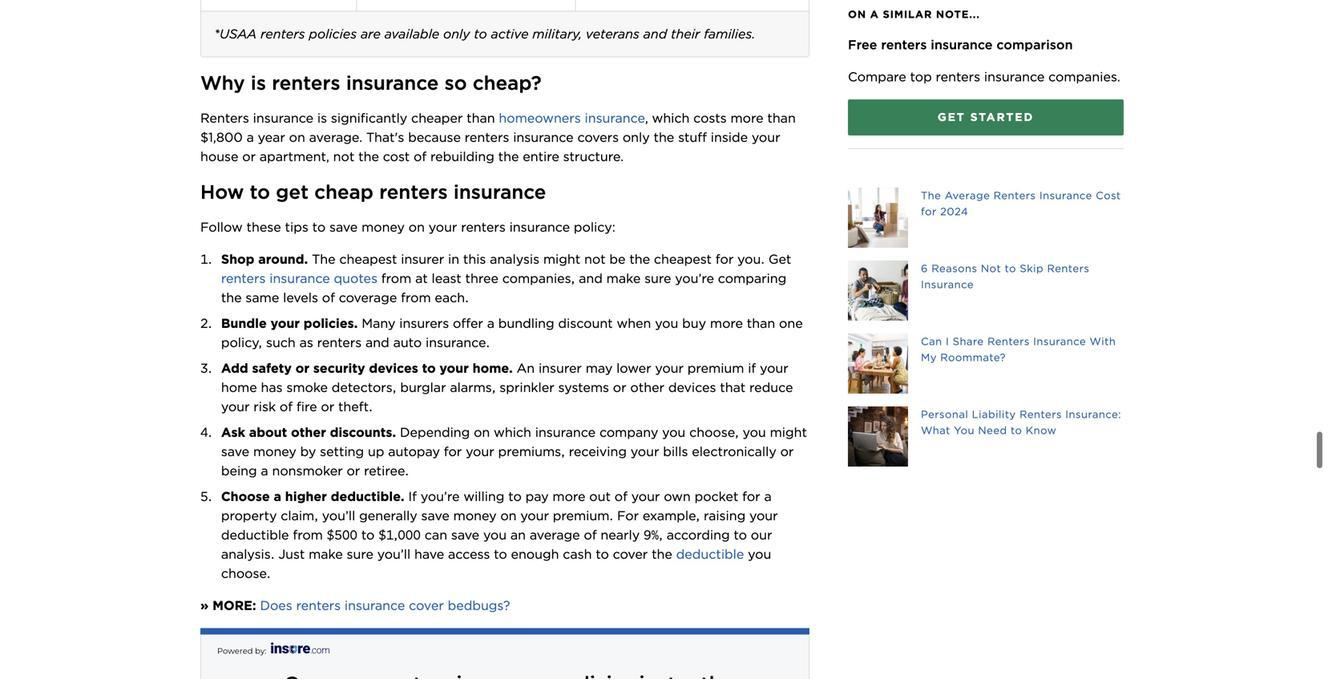 Task type: vqa. For each thing, say whether or not it's contained in the screenshot.
Rated 4.5 out of 5 stars ELEMENT at the bottom left
no



Task type: locate. For each thing, give the bounding box(es) containing it.
of up policies.
[[322, 290, 335, 305]]

0 vertical spatial from
[[382, 271, 412, 286]]

get right you.
[[769, 251, 792, 267]]

9%,
[[644, 527, 663, 543]]

only right available on the top of page
[[443, 26, 470, 42]]

save up "access"
[[451, 527, 480, 543]]

analysis.
[[221, 546, 275, 562]]

a inside depending on which insurance company you choose, you might save money by setting up autopay for your premiums, receiving your bills electronically or being a nonsmoker or retiree.
[[261, 463, 268, 479]]

0 horizontal spatial the
[[312, 251, 336, 267]]

or right electronically
[[781, 444, 794, 459]]

the inside the average renters insurance cost for 2024
[[921, 189, 942, 202]]

money inside if you're willing to pay more out of your own pocket for a property claim, you'll generally save money on your premium. for example, raising your deductible from $500 to $1,000 can save you an average of nearly 9%, according to our analysis. just make sure you'll have access to enough cash to cover the
[[454, 508, 497, 524]]

a inside , which costs more than $1,800 a year on average. that's because renters insurance covers only the stuff inside your house or apartment, not the cost of rebuilding the entire structure.
[[247, 129, 254, 145]]

renters down shop at the left
[[221, 271, 266, 286]]

2 horizontal spatial and
[[644, 26, 667, 42]]

on
[[289, 129, 305, 145], [409, 219, 425, 235], [474, 425, 490, 440], [501, 508, 517, 524]]

reduce
[[750, 380, 793, 395]]

renters insurance quotes link
[[221, 271, 378, 286]]

bundle
[[221, 315, 267, 331]]

you
[[655, 315, 679, 331], [662, 425, 686, 440], [743, 425, 766, 440], [484, 527, 507, 543], [748, 546, 772, 562]]

0 horizontal spatial insurer
[[401, 251, 444, 267]]

1 vertical spatial the
[[312, 251, 336, 267]]

from left at
[[382, 271, 412, 286]]

1 vertical spatial other
[[291, 425, 326, 440]]

0 vertical spatial only
[[443, 26, 470, 42]]

renters right average
[[994, 189, 1036, 202]]

which inside depending on which insurance company you choose, you might save money by setting up autopay for your premiums, receiving your bills electronically or being a nonsmoker or retiree.
[[494, 425, 532, 440]]

0 vertical spatial sure
[[645, 271, 672, 286]]

insurance left cost
[[1040, 189, 1093, 202]]

2 vertical spatial money
[[454, 508, 497, 524]]

1 horizontal spatial cheapest
[[654, 251, 712, 267]]

0 horizontal spatial money
[[253, 444, 297, 459]]

at
[[415, 271, 428, 286]]

might inside depending on which insurance company you choose, you might save money by setting up autopay for your premiums, receiving your bills electronically or being a nonsmoker or retiree.
[[770, 425, 807, 440]]

1 vertical spatial insurer
[[539, 360, 582, 376]]

money down about
[[253, 444, 297, 459]]

0 horizontal spatial you're
[[421, 489, 460, 504]]

1 horizontal spatial make
[[607, 271, 641, 286]]

you left an
[[484, 527, 507, 543]]

detectors,
[[332, 380, 397, 395]]

you left buy
[[655, 315, 679, 331]]

make down be
[[607, 271, 641, 286]]

2 vertical spatial insurance
[[1034, 335, 1087, 348]]

the inside from at least three companies, and make sure you're comparing the same levels of coverage from each.
[[221, 290, 242, 305]]

than inside the many insurers offer a bundling discount when you buy more than one policy, such as renters and auto insurance.
[[747, 315, 776, 331]]

1 vertical spatial from
[[401, 290, 431, 305]]

0 vertical spatial might
[[544, 251, 581, 267]]

deductible down according
[[677, 546, 744, 562]]

0 horizontal spatial sure
[[347, 546, 374, 562]]

your right inside
[[752, 129, 781, 145]]

or inside , which costs more than $1,800 a year on average. that's because renters insurance covers only the stuff inside your house or apartment, not the cost of rebuilding the entire structure.
[[242, 149, 256, 164]]

2 vertical spatial more
[[553, 489, 586, 504]]

1 horizontal spatial not
[[585, 251, 606, 267]]

same
[[246, 290, 279, 305]]

being
[[221, 463, 257, 479]]

1 vertical spatial devices
[[669, 380, 716, 395]]

1 vertical spatial and
[[579, 271, 603, 286]]

get started link
[[848, 99, 1124, 136]]

0 vertical spatial you're
[[675, 271, 715, 286]]

enough
[[511, 546, 559, 562]]

0 vertical spatial insurer
[[401, 251, 444, 267]]

renters inside , which costs more than $1,800 a year on average. that's because renters insurance covers only the stuff inside your house or apartment, not the cost of rebuilding the entire structure.
[[465, 129, 510, 145]]

levels
[[283, 290, 318, 305]]

the down 9%,
[[652, 546, 673, 562]]

renters down policies.
[[317, 335, 362, 350]]

the up bundle
[[221, 290, 242, 305]]

1 horizontal spatial other
[[631, 380, 665, 395]]

insurance left the with
[[1034, 335, 1087, 348]]

devices down premium
[[669, 380, 716, 395]]

insurance down comparison
[[985, 69, 1045, 85]]

comparison
[[997, 37, 1073, 53]]

for left 2024
[[921, 205, 937, 218]]

1 vertical spatial you'll
[[377, 546, 411, 562]]

1 vertical spatial more
[[710, 315, 743, 331]]

more inside , which costs more than $1,800 a year on average. that's because renters insurance covers only the stuff inside your house or apartment, not the cost of rebuilding the entire structure.
[[731, 110, 764, 126]]

2 horizontal spatial money
[[454, 508, 497, 524]]

insurance inside the average renters insurance cost for 2024
[[1040, 189, 1093, 202]]

cheapest
[[339, 251, 397, 267], [654, 251, 712, 267]]

to inside 6 reasons not to skip renters insurance
[[1005, 262, 1017, 275]]

the up 2024
[[921, 189, 942, 202]]

1 horizontal spatial deductible
[[677, 546, 744, 562]]

choose.
[[221, 566, 271, 581]]

a inside if you're willing to pay more out of your own pocket for a property claim, you'll generally save money on your premium. for example, raising your deductible from $500 to $1,000 can save you an average of nearly 9%, according to our analysis. just make sure you'll have access to enough cash to cover the
[[765, 489, 772, 504]]

0 horizontal spatial only
[[443, 26, 470, 42]]

you're right if
[[421, 489, 460, 504]]

insurance inside "shop around. the cheapest insurer in this analysis might not be the cheapest for you. get renters insurance quotes"
[[270, 271, 330, 286]]

from inside if you're willing to pay more out of your own pocket for a property claim, you'll generally save money on your premium. for example, raising your deductible from $500 to $1,000 can save you an average of nearly 9%, according to our analysis. just make sure you'll have access to enough cash to cover the
[[293, 527, 323, 543]]

0 horizontal spatial you'll
[[322, 508, 355, 524]]

0 vertical spatial not
[[333, 149, 355, 164]]

insurance
[[931, 37, 993, 53], [985, 69, 1045, 85], [346, 71, 439, 95], [253, 110, 314, 126], [585, 110, 645, 126], [513, 129, 574, 145], [454, 180, 546, 204], [510, 219, 570, 235], [270, 271, 330, 286], [535, 425, 596, 440], [345, 598, 405, 613]]

save inside depending on which insurance company you choose, you might save money by setting up autopay for your premiums, receiving your bills electronically or being a nonsmoker or retiree.
[[221, 444, 250, 459]]

cheapest up buy
[[654, 251, 712, 267]]

1 horizontal spatial only
[[623, 129, 650, 145]]

cover
[[613, 546, 648, 562], [409, 598, 444, 613]]

can i share renters insurance with my roommate? link
[[848, 334, 1124, 394]]

might inside "shop around. the cheapest insurer in this analysis might not be the cheapest for you. get renters insurance quotes"
[[544, 251, 581, 267]]

on
[[848, 8, 867, 20]]

of left fire at left bottom
[[280, 399, 293, 414]]

0 vertical spatial deductible
[[221, 527, 289, 543]]

quotes
[[334, 271, 378, 286]]

from down at
[[401, 290, 431, 305]]

0 vertical spatial insurance
[[1040, 189, 1093, 202]]

1 vertical spatial sure
[[347, 546, 374, 562]]

1 horizontal spatial and
[[579, 271, 603, 286]]

than right costs
[[768, 110, 796, 126]]

add safety or security devices to your home.
[[221, 360, 513, 376]]

insurance up significantly
[[346, 71, 439, 95]]

make inside if you're willing to pay more out of your own pocket for a property claim, you'll generally save money on your premium. for example, raising your deductible from $500 to $1,000 can save you an average of nearly 9%, according to our analysis. just make sure you'll have access to enough cash to cover the
[[309, 546, 343, 562]]

policies.
[[304, 315, 358, 331]]

0 vertical spatial get
[[938, 110, 966, 124]]

not
[[981, 262, 1002, 275]]

you'll up $500
[[322, 508, 355, 524]]

cover inside if you're willing to pay more out of your own pocket for a property claim, you'll generally save money on your premium. for example, raising your deductible from $500 to $1,000 can save you an average of nearly 9%, according to our analysis. just make sure you'll have access to enough cash to cover the
[[613, 546, 648, 562]]

of inside an insurer may lower your premium if your home has smoke detectors, burglar alarms, sprinkler systems or other devices that reduce your risk of fire or theft.
[[280, 399, 293, 414]]

0 vertical spatial the
[[921, 189, 942, 202]]

0 vertical spatial make
[[607, 271, 641, 286]]

top
[[911, 69, 932, 85]]

1 vertical spatial might
[[770, 425, 807, 440]]

more inside if you're willing to pay more out of your own pocket for a property claim, you'll generally save money on your premium. for example, raising your deductible from $500 to $1,000 can save you an average of nearly 9%, according to our analysis. just make sure you'll have access to enough cash to cover the
[[553, 489, 586, 504]]

0 vertical spatial and
[[644, 26, 667, 42]]

1 vertical spatial not
[[585, 251, 606, 267]]

which inside , which costs more than $1,800 a year on average. that's because renters insurance covers only the stuff inside your house or apartment, not the cost of rebuilding the entire structure.
[[652, 110, 690, 126]]

insurance down reasons
[[921, 278, 974, 291]]

you down the our on the bottom of page
[[748, 546, 772, 562]]

or right the "house"
[[242, 149, 256, 164]]

renters inside "shop around. the cheapest insurer in this analysis might not be the cheapest for you. get renters insurance quotes"
[[221, 271, 266, 286]]

insurance.
[[426, 335, 490, 350]]

devices down "auto"
[[369, 360, 418, 376]]

get
[[276, 180, 309, 204]]

deductible.
[[331, 489, 405, 504]]

retiree.
[[364, 463, 409, 479]]

the up renters insurance quotes link
[[312, 251, 336, 267]]

0 vertical spatial which
[[652, 110, 690, 126]]

sure inside if you're willing to pay more out of your own pocket for a property claim, you'll generally save money on your premium. for example, raising your deductible from $500 to $1,000 can save you an average of nearly 9%, according to our analysis. just make sure you'll have access to enough cash to cover the
[[347, 546, 374, 562]]

1 vertical spatial get
[[769, 251, 792, 267]]

save down the ask
[[221, 444, 250, 459]]

the
[[654, 129, 675, 145], [359, 149, 379, 164], [498, 149, 519, 164], [630, 251, 650, 267], [221, 290, 242, 305], [652, 546, 673, 562]]

these
[[247, 219, 281, 235]]

the inside "shop around. the cheapest insurer in this analysis might not be the cheapest for you. get renters insurance quotes"
[[630, 251, 650, 267]]

1 horizontal spatial sure
[[645, 271, 672, 286]]

to right need on the right bottom of the page
[[1011, 424, 1023, 437]]

1 horizontal spatial the
[[921, 189, 942, 202]]

1 horizontal spatial insurer
[[539, 360, 582, 376]]

0 vertical spatial more
[[731, 110, 764, 126]]

only
[[443, 26, 470, 42], [623, 129, 650, 145]]

sprinkler
[[500, 380, 555, 395]]

costs
[[694, 110, 727, 126]]

0 horizontal spatial cover
[[409, 598, 444, 613]]

theft.
[[338, 399, 373, 414]]

compare top renters insurance companies.
[[848, 69, 1121, 85]]

alarms,
[[450, 380, 496, 395]]

insurance down rebuilding
[[454, 180, 546, 204]]

1 vertical spatial which
[[494, 425, 532, 440]]

which up premiums,
[[494, 425, 532, 440]]

personal liability renters insurance: what you need to know link
[[848, 407, 1124, 467]]

might for analysis
[[544, 251, 581, 267]]

personal
[[921, 408, 969, 421]]

insurance up entire
[[513, 129, 574, 145]]

than up rebuilding
[[467, 110, 495, 126]]

analysis
[[490, 251, 540, 267]]

has
[[261, 380, 283, 395]]

on down alarms,
[[474, 425, 490, 440]]

other up by
[[291, 425, 326, 440]]

than inside , which costs more than $1,800 a year on average. that's because renters insurance covers only the stuff inside your house or apartment, not the cost of rebuilding the entire structure.
[[768, 110, 796, 126]]

and down many
[[366, 335, 390, 350]]

1 horizontal spatial money
[[362, 219, 405, 235]]

why
[[200, 71, 245, 95]]

renters up rebuilding
[[465, 129, 510, 145]]

1 vertical spatial you're
[[421, 489, 460, 504]]

your
[[752, 129, 781, 145], [429, 219, 457, 235], [271, 315, 300, 331], [440, 360, 469, 376], [655, 360, 684, 376], [760, 360, 789, 376], [221, 399, 250, 414], [466, 444, 495, 459], [631, 444, 660, 459], [632, 489, 660, 504], [521, 508, 549, 524], [750, 508, 778, 524]]

insurance up covers
[[585, 110, 645, 126]]

for down depending
[[444, 444, 462, 459]]

cost
[[383, 149, 410, 164]]

to right not
[[1005, 262, 1017, 275]]

1 horizontal spatial you're
[[675, 271, 715, 286]]

0 horizontal spatial cheapest
[[339, 251, 397, 267]]

sure down $500
[[347, 546, 374, 562]]

premiums,
[[498, 444, 565, 459]]

premium
[[688, 360, 745, 376]]

of right cost
[[414, 149, 427, 164]]

your up for
[[632, 489, 660, 504]]

for
[[921, 205, 937, 218], [716, 251, 734, 267], [444, 444, 462, 459], [743, 489, 761, 504]]

money inside depending on which insurance company you choose, you might save money by setting up autopay for your premiums, receiving your bills electronically or being a nonsmoker or retiree.
[[253, 444, 297, 459]]

1 vertical spatial deductible
[[677, 546, 744, 562]]

0 horizontal spatial and
[[366, 335, 390, 350]]

follow these tips to save money on your renters insurance policy:
[[200, 219, 616, 235]]

with
[[1090, 335, 1117, 348]]

0 vertical spatial you'll
[[322, 508, 355, 524]]

the right be
[[630, 251, 650, 267]]

only down ,
[[623, 129, 650, 145]]

1 horizontal spatial which
[[652, 110, 690, 126]]

the
[[921, 189, 942, 202], [312, 251, 336, 267]]

you inside you choose.
[[748, 546, 772, 562]]

1 vertical spatial cover
[[409, 598, 444, 613]]

0 horizontal spatial might
[[544, 251, 581, 267]]

companies.
[[1049, 69, 1121, 85]]

make
[[607, 271, 641, 286], [309, 546, 343, 562]]

0 horizontal spatial deductible
[[221, 527, 289, 543]]

on inside if you're willing to pay more out of your own pocket for a property claim, you'll generally save money on your premium. for example, raising your deductible from $500 to $1,000 can save you an average of nearly 9%, according to our analysis. just make sure you'll have access to enough cash to cover the
[[501, 508, 517, 524]]

can
[[921, 335, 943, 348]]

1 horizontal spatial might
[[770, 425, 807, 440]]

1 vertical spatial insurance
[[921, 278, 974, 291]]

2 vertical spatial from
[[293, 527, 323, 543]]

renters up "know"
[[1020, 408, 1062, 421]]

cheapest up quotes
[[339, 251, 397, 267]]

*usaa renters policies are available only to active military, veterans and their families.
[[214, 26, 756, 42]]

0 horizontal spatial get
[[769, 251, 792, 267]]

0 horizontal spatial not
[[333, 149, 355, 164]]

0 vertical spatial cover
[[613, 546, 648, 562]]

2 vertical spatial and
[[366, 335, 390, 350]]

discount
[[558, 315, 613, 331]]

your down 'home'
[[221, 399, 250, 414]]

sure inside from at least three companies, and make sure you're comparing the same levels of coverage from each.
[[645, 271, 672, 286]]

is
[[251, 71, 266, 95], [317, 110, 327, 126]]

insurance up levels
[[270, 271, 330, 286]]

devices
[[369, 360, 418, 376], [669, 380, 716, 395]]

0 horizontal spatial which
[[494, 425, 532, 440]]

1 horizontal spatial you'll
[[377, 546, 411, 562]]

a right being
[[261, 463, 268, 479]]

insurer up systems
[[539, 360, 582, 376]]

your down insurance. at the left of the page
[[440, 360, 469, 376]]

to left get
[[250, 180, 270, 204]]

0 horizontal spatial make
[[309, 546, 343, 562]]

1 horizontal spatial cover
[[613, 546, 648, 562]]

deductible down property
[[221, 527, 289, 543]]

from at least three companies, and make sure you're comparing the same levels of coverage from each.
[[221, 271, 791, 305]]

or down the lower
[[613, 380, 627, 395]]

save
[[330, 219, 358, 235], [221, 444, 250, 459], [421, 508, 450, 524], [451, 527, 480, 543]]

get inside "shop around. the cheapest insurer in this analysis might not be the cheapest for you. get renters insurance quotes"
[[769, 251, 792, 267]]

generally
[[359, 508, 418, 524]]

1 vertical spatial is
[[317, 110, 327, 126]]

1 cheapest from the left
[[339, 251, 397, 267]]

money down willing
[[454, 508, 497, 524]]

on inside , which costs more than $1,800 a year on average. that's because renters insurance covers only the stuff inside your house or apartment, not the cost of rebuilding the entire structure.
[[289, 129, 305, 145]]

might up companies,
[[544, 251, 581, 267]]

nearly
[[601, 527, 640, 543]]

our
[[751, 527, 773, 543]]

on up apartment, at top left
[[289, 129, 305, 145]]

1 vertical spatial only
[[623, 129, 650, 145]]

0 vertical spatial is
[[251, 71, 266, 95]]

for up raising
[[743, 489, 761, 504]]

not left be
[[585, 251, 606, 267]]

a inside the many insurers offer a bundling discount when you buy more than one policy, such as renters and auto insurance.
[[487, 315, 495, 331]]

0 horizontal spatial is
[[251, 71, 266, 95]]

0 vertical spatial money
[[362, 219, 405, 235]]

if
[[409, 489, 417, 504]]

security
[[313, 360, 365, 376]]

active
[[491, 26, 529, 42]]

1 vertical spatial make
[[309, 546, 343, 562]]

bedbugs?
[[448, 598, 510, 613]]

only inside , which costs more than $1,800 a year on average. that's because renters insurance covers only the stuff inside your house or apartment, not the cost of rebuilding the entire structure.
[[623, 129, 650, 145]]

1 vertical spatial money
[[253, 444, 297, 459]]

0 horizontal spatial devices
[[369, 360, 418, 376]]

sure up when at the left of the page
[[645, 271, 672, 286]]

of up for
[[615, 489, 628, 504]]

0 vertical spatial other
[[631, 380, 665, 395]]

of inside , which costs more than $1,800 a year on average. that's because renters insurance covers only the stuff inside your house or apartment, not the cost of rebuilding the entire structure.
[[414, 149, 427, 164]]

renters down 'policies'
[[272, 71, 340, 95]]

which right ,
[[652, 110, 690, 126]]

many
[[362, 315, 396, 331]]

follow
[[200, 219, 243, 235]]

cover down nearly
[[613, 546, 648, 562]]

what
[[921, 424, 951, 437]]

insurance inside 6 reasons not to skip renters insurance
[[921, 278, 974, 291]]

6 reasons not to skip renters insurance link
[[848, 261, 1124, 321]]

to inside personal liability renters insurance: what you need to know
[[1011, 424, 1023, 437]]

bills
[[663, 444, 688, 459]]

not inside "shop around. the cheapest insurer in this analysis might not be the cheapest for you. get renters insurance quotes"
[[585, 251, 606, 267]]

pay
[[526, 489, 549, 504]]

$1,800
[[200, 129, 243, 145]]

renters inside can i share renters insurance with my roommate?
[[988, 335, 1030, 348]]

insurer inside an insurer may lower your premium if your home has smoke detectors, burglar alarms, sprinkler systems or other devices that reduce your risk of fire or theft.
[[539, 360, 582, 376]]

1 horizontal spatial devices
[[669, 380, 716, 395]]

which
[[652, 110, 690, 126], [494, 425, 532, 440]]

smoke
[[287, 380, 328, 395]]

insurance up receiving
[[535, 425, 596, 440]]



Task type: describe. For each thing, give the bounding box(es) containing it.
1 horizontal spatial get
[[938, 110, 966, 124]]

on inside depending on which insurance company you choose, you might save money by setting up autopay for your premiums, receiving your bills electronically or being a nonsmoker or retiree.
[[474, 425, 490, 440]]

save down cheap
[[330, 219, 358, 235]]

renters right *usaa
[[261, 26, 305, 42]]

insurance down note...
[[931, 37, 993, 53]]

your down company
[[631, 444, 660, 459]]

depending
[[400, 425, 470, 440]]

just
[[279, 546, 305, 562]]

house
[[200, 149, 239, 164]]

pocket
[[695, 489, 739, 504]]

deductible link
[[677, 546, 744, 562]]

0 vertical spatial devices
[[369, 360, 418, 376]]

may
[[586, 360, 613, 376]]

share
[[953, 335, 984, 348]]

renters inside personal liability renters insurance: what you need to know
[[1020, 408, 1062, 421]]

cost
[[1096, 189, 1122, 202]]

to right "access"
[[494, 546, 507, 562]]

to left the our on the bottom of page
[[734, 527, 747, 543]]

of inside from at least three companies, and make sure you're comparing the same levels of coverage from each.
[[322, 290, 335, 305]]

renters inside 6 reasons not to skip renters insurance
[[1048, 262, 1090, 275]]

you up electronically
[[743, 425, 766, 440]]

shop around. the cheapest insurer in this analysis might not be the cheapest for you. get renters insurance quotes
[[221, 251, 796, 286]]

might for you
[[770, 425, 807, 440]]

*usaa
[[214, 26, 257, 42]]

your right the lower
[[655, 360, 684, 376]]

$500
[[327, 527, 358, 543]]

6
[[921, 262, 929, 275]]

a right on
[[871, 8, 879, 20]]

property
[[221, 508, 277, 524]]

stuff
[[678, 129, 707, 145]]

to right $500
[[362, 527, 375, 543]]

you.
[[738, 251, 765, 267]]

ask
[[221, 425, 245, 440]]

to left active
[[474, 26, 487, 42]]

does renters insurance cover bedbugs?
[[260, 598, 510, 613]]

roommate?
[[941, 351, 1006, 364]]

depending on which insurance company you choose, you might save money by setting up autopay for your premiums, receiving your bills electronically or being a nonsmoker or retiree.
[[221, 425, 811, 479]]

insurance:
[[1066, 408, 1122, 421]]

veterans
[[586, 26, 640, 42]]

renters down similar
[[882, 37, 927, 53]]

your up reduce
[[760, 360, 789, 376]]

the left entire
[[498, 149, 519, 164]]

access
[[448, 546, 490, 562]]

as
[[300, 335, 313, 350]]

be
[[610, 251, 626, 267]]

have
[[415, 546, 444, 562]]

such
[[266, 335, 296, 350]]

home.
[[473, 360, 513, 376]]

your up willing
[[466, 444, 495, 459]]

renters up 'follow these tips to save money on your renters insurance policy:'
[[379, 180, 448, 204]]

on up at
[[409, 219, 425, 235]]

to right tips
[[312, 219, 326, 235]]

and inside from at least three companies, and make sure you're comparing the same levels of coverage from each.
[[579, 271, 603, 286]]

in
[[448, 251, 460, 267]]

around.
[[258, 251, 308, 267]]

and inside the many insurers offer a bundling discount when you buy more than one policy, such as renters and auto insurance.
[[366, 335, 390, 350]]

personal liability renters insurance: what you need to know
[[921, 408, 1122, 437]]

rebuilding
[[431, 149, 495, 164]]

save up can
[[421, 508, 450, 524]]

more inside the many insurers offer a bundling discount when you buy more than one policy, such as renters and auto insurance.
[[710, 315, 743, 331]]

choose
[[221, 489, 270, 504]]

insurance up analysis
[[510, 219, 570, 235]]

note...
[[937, 8, 981, 20]]

for inside "shop around. the cheapest insurer in this analysis might not be the cheapest for you. get renters insurance quotes"
[[716, 251, 734, 267]]

each.
[[435, 290, 469, 305]]

renters up this
[[461, 219, 506, 235]]

year
[[258, 129, 285, 145]]

average.
[[309, 129, 363, 145]]

other inside an insurer may lower your premium if your home has smoke detectors, burglar alarms, sprinkler systems or other devices that reduce your risk of fire or theft.
[[631, 380, 665, 395]]

ask about other discounts.
[[221, 425, 396, 440]]

devices inside an insurer may lower your premium if your home has smoke detectors, burglar alarms, sprinkler systems or other devices that reduce your risk of fire or theft.
[[669, 380, 716, 395]]

to left pay
[[509, 489, 522, 504]]

or up smoke
[[296, 360, 310, 376]]

cheaper
[[411, 110, 463, 126]]

structure.
[[563, 149, 624, 164]]

the inside if you're willing to pay more out of your own pocket for a property claim, you'll generally save money on your premium. for example, raising your deductible from $500 to $1,000 can save you an average of nearly 9%, according to our analysis. just make sure you'll have access to enough cash to cover the
[[652, 546, 673, 562]]

your up such
[[271, 315, 300, 331]]

the left stuff
[[654, 129, 675, 145]]

your inside , which costs more than $1,800 a year on average. that's because renters insurance covers only the stuff inside your house or apartment, not the cost of rebuilding the entire structure.
[[752, 129, 781, 145]]

your down pay
[[521, 508, 549, 524]]

for inside depending on which insurance company you choose, you might save money by setting up autopay for your premiums, receiving your bills electronically or being a nonsmoker or retiree.
[[444, 444, 462, 459]]

by
[[300, 444, 316, 459]]

get started
[[938, 110, 1035, 124]]

insurers
[[400, 315, 449, 331]]

policies
[[309, 26, 357, 42]]

not inside , which costs more than $1,800 a year on average. that's because renters insurance covers only the stuff inside your house or apartment, not the cost of rebuilding the entire structure.
[[333, 149, 355, 164]]

entire
[[523, 149, 560, 164]]

choose a higher deductible.
[[221, 489, 405, 504]]

tips
[[285, 219, 309, 235]]

you inside if you're willing to pay more out of your own pocket for a property claim, you'll generally save money on your premium. for example, raising your deductible from $500 to $1,000 can save you an average of nearly 9%, according to our analysis. just make sure you'll have access to enough cash to cover the
[[484, 527, 507, 543]]

their
[[671, 26, 700, 42]]

more:
[[213, 598, 256, 613]]

renters right does
[[296, 598, 341, 613]]

risk
[[254, 399, 276, 414]]

insurance up year
[[253, 110, 314, 126]]

insurer inside "shop around. the cheapest insurer in this analysis might not be the cheapest for you. get renters insurance quotes"
[[401, 251, 444, 267]]

renters up the $1,800
[[200, 110, 249, 126]]

1 horizontal spatial is
[[317, 110, 327, 126]]

autopay
[[388, 444, 440, 459]]

free
[[848, 37, 878, 53]]

renters down free renters insurance comparison
[[936, 69, 981, 85]]

to up 'burglar'
[[422, 360, 436, 376]]

bundling
[[499, 315, 555, 331]]

the average renters insurance cost for 2024 link
[[848, 188, 1124, 248]]

premium.
[[553, 508, 614, 524]]

0 horizontal spatial other
[[291, 425, 326, 440]]

for inside if you're willing to pay more out of your own pocket for a property claim, you'll generally save money on your premium. for example, raising your deductible from $500 to $1,000 can save you an average of nearly 9%, according to our analysis. just make sure you'll have access to enough cash to cover the
[[743, 489, 761, 504]]

safety
[[252, 360, 292, 376]]

homeowners insurance link
[[499, 110, 645, 126]]

coverage
[[339, 290, 397, 305]]

raising
[[704, 508, 746, 524]]

policy:
[[574, 219, 616, 235]]

you inside the many insurers offer a bundling discount when you buy more than one policy, such as renters and auto insurance.
[[655, 315, 679, 331]]

» more:
[[200, 598, 256, 613]]

renters inside the many insurers offer a bundling discount when you buy more than one policy, such as renters and auto insurance.
[[317, 335, 362, 350]]

you choose.
[[221, 546, 776, 581]]

cash
[[563, 546, 592, 562]]

the down the that's
[[359, 149, 379, 164]]

to right the "cash"
[[596, 546, 609, 562]]

deductible inside if you're willing to pay more out of your own pocket for a property claim, you'll generally save money on your premium. for example, raising your deductible from $500 to $1,000 can save you an average of nearly 9%, according to our analysis. just make sure you'll have access to enough cash to cover the
[[221, 527, 289, 543]]

2 cheapest from the left
[[654, 251, 712, 267]]

i
[[946, 335, 950, 348]]

higher
[[285, 489, 327, 504]]

policy,
[[221, 335, 262, 350]]

you up bills at the right bottom of the page
[[662, 425, 686, 440]]

know
[[1026, 424, 1057, 437]]

skip
[[1020, 262, 1044, 275]]

how to get cheap renters insurance
[[200, 180, 546, 204]]

can i share renters insurance with my roommate?
[[921, 335, 1117, 364]]

home
[[221, 380, 257, 395]]

military,
[[533, 26, 582, 42]]

choose,
[[690, 425, 739, 440]]

because
[[408, 129, 461, 145]]

your up the our on the bottom of page
[[750, 508, 778, 524]]

insurance inside , which costs more than $1,800 a year on average. that's because renters insurance covers only the stuff inside your house or apartment, not the cost of rebuilding the entire structure.
[[513, 129, 574, 145]]

make inside from at least three companies, and make sure you're comparing the same levels of coverage from each.
[[607, 271, 641, 286]]

similar
[[883, 8, 933, 20]]

the inside "shop around. the cheapest insurer in this analysis might not be the cheapest for you. get renters insurance quotes"
[[312, 251, 336, 267]]

you're inside if you're willing to pay more out of your own pocket for a property claim, you'll generally save money on your premium. for example, raising your deductible from $500 to $1,000 can save you an average of nearly 9%, according to our analysis. just make sure you'll have access to enough cash to cover the
[[421, 489, 460, 504]]

for inside the average renters insurance cost for 2024
[[921, 205, 937, 218]]

of down the premium.
[[584, 527, 597, 543]]

6 reasons not to skip renters insurance
[[921, 262, 1090, 291]]

insurance inside depending on which insurance company you choose, you might save money by setting up autopay for your premiums, receiving your bills electronically or being a nonsmoker or retiree.
[[535, 425, 596, 440]]

,
[[645, 110, 649, 126]]

least
[[432, 271, 462, 286]]

or right fire at left bottom
[[321, 399, 335, 414]]

a left higher
[[274, 489, 281, 504]]

fire
[[297, 399, 317, 414]]

company
[[600, 425, 659, 440]]

insurance inside can i share renters insurance with my roommate?
[[1034, 335, 1087, 348]]

renters inside the average renters insurance cost for 2024
[[994, 189, 1036, 202]]

discounts.
[[330, 425, 396, 440]]

your up in
[[429, 219, 457, 235]]

or down setting
[[347, 463, 360, 479]]

you're inside from at least three companies, and make sure you're comparing the same levels of coverage from each.
[[675, 271, 715, 286]]

insurance down $1,000
[[345, 598, 405, 613]]



